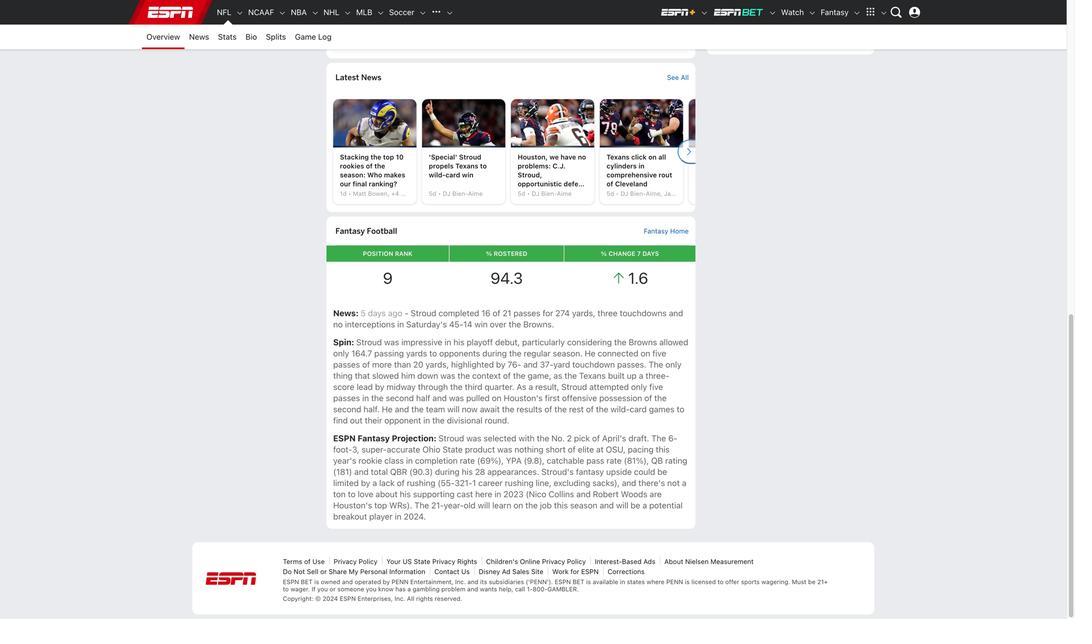 Task type: describe. For each thing, give the bounding box(es) containing it.
1 rushing from the left
[[407, 479, 436, 488]]

1 horizontal spatial more espn image
[[881, 9, 888, 17]]

1 section from the left
[[192, 0, 316, 534]]

0 vertical spatial second
[[386, 394, 414, 403]]

2 vertical spatial 9
[[383, 269, 393, 287]]

will inside stroud was impressive in his playoff debut, particularly considering the browns allowed only 164.7 passing yards to opponents during the regular season. he connected on five passes of more than 20 yards, highlighted by 76- and 37-yard touchdown passes. the only thing that slowed him down was the context of the game, as the texans built up a three- score lead by midway through the third quarter. as a result, stroud attempted only five passes in the second half and was pulled on houston's first offensive possession of the second half. he and the team will now await the results of the rest of the wild-card games to find out their opponent in the divisional round.
[[448, 405, 460, 414]]

9 for jacksonville
[[772, 5, 776, 13]]

him
[[402, 371, 415, 381]]

online
[[520, 558, 541, 566]]

indianapolis link
[[716, 19, 754, 30]]

half
[[416, 394, 431, 403]]

dj for stroud,
[[532, 190, 540, 197]]

espn down work
[[555, 579, 571, 586]]

c.j.
[[553, 162, 566, 170]]

by left 76-
[[496, 360, 506, 370]]

2 vertical spatial the
[[415, 501, 429, 511]]

disney ad sales site link
[[479, 569, 544, 576]]

a down total
[[373, 479, 377, 488]]

1 horizontal spatial inc.
[[455, 579, 466, 586]]

2 horizontal spatial news
[[361, 72, 382, 82]]

enterprises,
[[358, 596, 393, 603]]

0 left watch 'image'
[[797, 5, 801, 13]]

0 horizontal spatial this
[[554, 501, 568, 511]]

in up opponents
[[445, 338, 452, 347]]

watch image
[[809, 9, 817, 17]]

76-
[[508, 360, 522, 370]]

1 horizontal spatial espn bet image
[[769, 9, 777, 17]]

fantasy up super-
[[358, 434, 390, 444]]

of up 'at'
[[593, 434, 600, 444]]

stroud's
[[542, 467, 574, 477]]

espn plus image
[[701, 9, 709, 17]]

its
[[481, 579, 488, 586]]

espn down do
[[283, 579, 299, 586]]

2 horizontal spatial will
[[617, 501, 629, 511]]

fantasy image
[[854, 9, 862, 17]]

days
[[368, 308, 386, 318]]

to inside 'special' stroud propels texans to wild-card win
[[480, 162, 487, 170]]

1 policy from the left
[[359, 558, 378, 566]]

browns
[[629, 338, 658, 347]]

fantasy for fantasy home
[[644, 227, 669, 235]]

change
[[609, 250, 636, 258]]

states
[[627, 579, 645, 586]]

latest news element
[[336, 63, 689, 91]]

state inside legal footer navigation 'element'
[[414, 558, 431, 566]]

espn up available
[[582, 569, 599, 576]]

2 vertical spatial passes
[[333, 394, 360, 403]]

news for news : 5 days ago
[[333, 308, 356, 318]]

ten link
[[400, 8, 413, 16]]

of inside 'texans click on all cylinders in comprehensive rout of cleveland'
[[607, 180, 614, 188]]

: for spin
[[352, 338, 354, 347]]

in inside 'texans click on all cylinders in comprehensive rout of cleveland'
[[639, 162, 645, 170]]

terms of use link
[[283, 558, 325, 566]]

highlighted
[[451, 360, 494, 370]]

was up product
[[467, 434, 482, 444]]

that
[[355, 371, 370, 381]]

bien- for card
[[453, 190, 468, 197]]

sun for sun 12/10
[[336, 24, 348, 32]]

by inside stroud was selected with the no. 2 pick of april's draft. the 6- foot-3, super-accurate ohio state product was nothing short of elite at osu, pacing this year's rookie class in completion rate (69%), ypa (9.8), catchable pass rate (81%), qb rating (181) and total qbr (90.3) during his 28 appearances. stroud's fantasy upside could be limited by a lack of rushing (55-321-1 career rushing line, excluding sacks), and there's not a ton to love about his supporting cast here in 2023 (nico collins and robert woods are houston's top wrs). the 21-year-old will learn on the job this season and will be a potential breakout player in 2024.
[[361, 479, 371, 488]]

stroud for accurate
[[439, 434, 465, 444]]

state inside stroud was selected with the no. 2 pick of april's draft. the 6- foot-3, super-accurate ohio state product was nothing short of elite at osu, pacing this year's rookie class in completion rate (69%), ypa (9.8), catchable pass rate (81%), qb rating (181) and total qbr (90.3) during his 28 appearances. stroud's fantasy upside could be limited by a lack of rushing (55-321-1 career rushing line, excluding sacks), and there's not a ton to love about his supporting cast here in 2023 (nico collins and robert woods are houston's top wrs). the 21-year-old will learn on the job this season and will be a potential breakout player in 2024.
[[443, 445, 463, 455]]

work
[[553, 569, 569, 576]]

espn down the "someone"
[[340, 596, 356, 603]]

1 bet from the left
[[301, 579, 313, 586]]

section containing jacksonville
[[707, 0, 875, 534]]

2 rate from the left
[[607, 456, 622, 466]]

0 vertical spatial this
[[656, 445, 670, 455]]

passes inside stroud completed 16 of 21 passes for 274 yards, three touchdowns and no interceptions in saturday's 45-14 win over the browns.
[[514, 308, 541, 318]]

all inside latest news element
[[681, 73, 689, 81]]

trotter
[[680, 190, 700, 197]]

reserved.
[[435, 596, 463, 603]]

and inside stroud completed 16 of 21 passes for 274 yards, three touchdowns and no interceptions in saturday's 45-14 win over the browns.
[[669, 308, 684, 318]]

nhl
[[324, 8, 340, 17]]

ten
[[400, 8, 413, 16]]

rank
[[395, 250, 413, 258]]

5
[[361, 308, 366, 318]]

0 horizontal spatial more espn image
[[863, 4, 880, 21]]

1 penn from the left
[[392, 579, 409, 586]]

was up through
[[441, 371, 456, 381]]

1 vertical spatial five
[[650, 382, 664, 392]]

was up now
[[449, 394, 464, 403]]

christian mccaffrey #23 of the san francisco 49ers carries the ball against the arizona cardinals at state farm stadium on december 17, 2023 in glendale, arizona. image
[[689, 99, 773, 146]]

subsidiaries
[[489, 579, 524, 586]]

nfl image
[[236, 9, 244, 17]]

slowed
[[372, 371, 399, 381]]

of down first
[[545, 405, 553, 414]]

gambling
[[413, 586, 440, 594]]

propels
[[429, 162, 454, 170]]

0 vertical spatial five
[[653, 349, 667, 359]]

watch link
[[777, 0, 809, 25]]

54.8
[[651, 24, 666, 32]]

0 vertical spatial be
[[658, 467, 668, 477]]

26-
[[432, 8, 443, 16]]

mlb link
[[352, 0, 377, 25]]

cast
[[457, 490, 473, 500]]

wants
[[480, 586, 497, 594]]

37-
[[540, 360, 554, 370]]

ohio
[[423, 445, 441, 455]]

was up passing
[[384, 338, 399, 347]]

for inside stroud completed 16 of 21 passes for 274 yards, three touchdowns and no interceptions in saturday's 45-14 win over the browns.
[[543, 308, 554, 318]]

1 horizontal spatial only
[[632, 382, 648, 392]]

(nico
[[526, 490, 547, 500]]

1d
[[340, 190, 347, 197]]

days
[[643, 250, 660, 258]]

415
[[853, 21, 866, 28]]

3 privacy from the left
[[542, 558, 566, 566]]

attempted
[[590, 382, 629, 392]]

collins
[[549, 490, 575, 500]]

catchable
[[547, 456, 585, 466]]

1 horizontal spatial will
[[478, 501, 490, 511]]

mlb
[[356, 8, 373, 17]]

contact us
[[435, 569, 470, 576]]

ncaaf link
[[244, 0, 279, 25]]

be inside espn bet is owned and operated by penn entertainment, inc. and its subsidiaries ('penn'). espn bet is available in states where penn is licensed to offer sports wagering. must be 21+ to wager. if you or someone you know has a gambling problem and wants help, call 1-800-gambler. copyright: © 2024 espn enterprises, inc. all rights reserved.
[[809, 579, 816, 586]]

2 vertical spatial :
[[434, 434, 437, 444]]

in down team on the left
[[424, 416, 430, 426]]

nba
[[291, 8, 307, 17]]

supporting
[[413, 490, 455, 500]]

disney ad sales site
[[479, 569, 544, 576]]

if
[[312, 586, 316, 594]]

as
[[517, 382, 527, 392]]

await
[[480, 405, 500, 414]]

of down the qbr
[[397, 479, 405, 488]]

2023
[[504, 490, 524, 500]]

by down slowed
[[375, 382, 385, 392]]

a inside espn bet is owned and operated by penn entertainment, inc. and its subsidiaries ('penn'). espn bet is available in states where penn is licensed to offer sports wagering. must be 21+ to wager. if you or someone you know has a gambling problem and wants help, call 1-800-gambler. copyright: © 2024 espn enterprises, inc. all rights reserved.
[[408, 586, 411, 594]]

1 vertical spatial his
[[462, 467, 473, 477]]

a right as
[[529, 382, 533, 392]]

vs
[[377, 7, 384, 15]]

during inside stroud was impressive in his playoff debut, particularly considering the browns allowed only 164.7 passing yards to opponents during the regular season. he connected on five passes of more than 20 yards, highlighted by 76- and 37-yard touchdown passes. the only thing that slowed him down was the context of the game, as the texans built up a three- score lead by midway through the third quarter. as a result, stroud attempted only five passes in the second half and was pulled on houston's first offensive possession of the second half. he and the team will now await the results of the rest of the wild-card games to find out their opponent in the divisional round.
[[483, 349, 507, 359]]

breakout
[[333, 512, 367, 522]]

about
[[665, 558, 684, 566]]

splits link
[[262, 25, 291, 49]]

yards, inside stroud completed 16 of 21 passes for 274 yards, three touchdowns and no interceptions in saturday's 45-14 win over the browns.
[[572, 308, 596, 318]]

houston's inside stroud was impressive in his playoff debut, particularly considering the browns allowed only 164.7 passing yards to opponents during the regular season. he connected on five passes of more than 20 yards, highlighted by 76- and 37-yard touchdown passes. the only thing that slowed him down was the context of the game, as the texans built up a three- score lead by midway through the third quarter. as a result, stroud attempted only five passes in the second half and was pulled on houston's first offensive possession of the second half. he and the team will now await the results of the rest of the wild-card games to find out their opponent in the divisional round.
[[504, 394, 543, 403]]

on down the 'quarter.'
[[492, 394, 502, 403]]

potential
[[650, 501, 683, 511]]

appearances.
[[488, 467, 540, 477]]

game log
[[295, 32, 332, 41]]

card inside stroud was impressive in his playoff debut, particularly considering the browns allowed only 164.7 passing yards to opponents during the regular season. he connected on five passes of more than 20 yards, highlighted by 76- and 37-yard touchdown passes. the only thing that slowed him down was the context of the game, as the texans built up a three- score lead by midway through the third quarter. as a result, stroud attempted only five passes in the second half and was pulled on houston's first offensive possession of the second half. he and the team will now await the results of the rest of the wild-card games to find out their opponent in the divisional round.
[[630, 405, 647, 414]]

foot-
[[333, 445, 352, 455]]

texans inside 'texans click on all cylinders in comprehensive rout of cleveland'
[[607, 153, 630, 161]]

sun for sun 12/31
[[336, 8, 348, 16]]

games
[[649, 405, 675, 414]]

during inside stroud was selected with the no. 2 pick of april's draft. the 6- foot-3, super-accurate ohio state product was nothing short of elite at osu, pacing this year's rookie class in completion rate (69%), ypa (9.8), catchable pass rate (81%), qb rating (181) and total qbr (90.3) during his 28 appearances. stroud's fantasy upside could be limited by a lack of rushing (55-321-1 career rushing line, excluding sacks), and there's not a ton to love about his supporting cast here in 2023 (nico collins and robert woods are houston's top wrs). the 21-year-old will learn on the job this season and will be a potential breakout player in 2024.
[[435, 467, 460, 477]]

% change 7 days
[[601, 250, 660, 258]]

top inside stacking the top 10 rookies of the season: who makes our final ranking?
[[383, 153, 394, 161]]

aime for opportunistic
[[557, 190, 572, 197]]

stroud inside 'special' stroud propels texans to wild-card win
[[459, 153, 482, 161]]

global navigation element
[[142, 0, 925, 25]]

thing
[[333, 371, 353, 381]]

of right rest
[[586, 405, 594, 414]]

texans inside stroud was impressive in his playoff debut, particularly considering the browns allowed only 164.7 passing yards to opponents during the regular season. he connected on five passes of more than 20 yards, highlighted by 76- and 37-yard touchdown passes. the only thing that slowed him down was the context of the game, as the texans built up a three- score lead by midway through the third quarter. as a result, stroud attempted only five passes in the second half and was pulled on houston's first offensive possession of the second half. he and the team will now await the results of the rest of the wild-card games to find out their opponent in the divisional round.
[[580, 371, 606, 381]]

espn more sports home page image
[[428, 4, 445, 21]]

3
[[443, 8, 447, 16]]

share
[[329, 569, 347, 576]]

a right up
[[639, 371, 644, 381]]

round.
[[485, 416, 510, 426]]

in down wrs).
[[395, 512, 402, 522]]

aime,
[[646, 190, 663, 197]]

your
[[387, 558, 401, 566]]

of inside stacking the top 10 rookies of the season: who makes our final ranking?
[[366, 162, 373, 170]]

8 for jacksonville
[[787, 5, 791, 13]]

+4
[[391, 190, 399, 197]]

than
[[394, 360, 411, 370]]

dj for card
[[443, 190, 451, 197]]

a down the woods
[[643, 501, 648, 511]]

in down accurate at the left bottom of page
[[406, 456, 413, 466]]

the inside stroud was impressive in his playoff debut, particularly considering the browns allowed only 164.7 passing yards to opponents during the regular season. he connected on five passes of more than 20 yards, highlighted by 76- and 37-yard touchdown passes. the only thing that slowed him down was the context of the game, as the texans built up a three- score lead by midway through the third quarter. as a result, stroud attempted only five passes in the second half and was pulled on houston's first offensive possession of the second half. he and the team will now await the results of the rest of the wild-card games to find out their opponent in the divisional round.
[[649, 360, 664, 370]]

season.
[[553, 349, 583, 359]]

qbr
[[390, 467, 408, 477]]

2 rushing from the left
[[505, 479, 534, 488]]

home
[[671, 227, 689, 235]]

there's
[[639, 479, 666, 488]]

houston's inside stroud was selected with the no. 2 pick of april's draft. the 6- foot-3, super-accurate ohio state product was nothing short of elite at osu, pacing this year's rookie class in completion rate (69%), ypa (9.8), catchable pass rate (81%), qb rating (181) and total qbr (90.3) during his 28 appearances. stroud's fantasy upside could be limited by a lack of rushing (55-321-1 career rushing line, excluding sacks), and there's not a ton to love about his supporting cast here in 2023 (nico collins and robert woods are houston's top wrs). the 21-year-old will learn on the job this season and will be a potential breakout player in 2024.
[[333, 501, 372, 511]]

1 vertical spatial the
[[652, 434, 667, 444]]

by inside espn bet is owned and operated by penn entertainment, inc. and its subsidiaries ('penn'). espn bet is available in states where penn is licensed to offer sports wagering. must be 21+ to wager. if you or someone you know has a gambling problem and wants help, call 1-800-gambler. copyright: © 2024 espn enterprises, inc. all rights reserved.
[[383, 579, 390, 586]]

1 is from the left
[[315, 579, 319, 586]]

use
[[313, 558, 325, 566]]

7
[[638, 250, 641, 258]]

1 vertical spatial be
[[631, 501, 641, 511]]

win inside stroud completed 16 of 21 passes for 274 yards, three touchdowns and no interceptions in saturday's 45-14 win over the browns.
[[475, 320, 488, 329]]

of down 2
[[568, 445, 576, 455]]

stroud completed 16 of 21 passes for 274 yards, three touchdowns and no interceptions in saturday's 45-14 win over the browns.
[[333, 308, 684, 329]]

main content containing 9
[[321, 0, 1076, 534]]

1 vertical spatial second
[[333, 405, 362, 414]]

licensed
[[692, 579, 716, 586]]

in up learn
[[495, 490, 502, 500]]

no.
[[552, 434, 565, 444]]

next image
[[684, 146, 695, 157]]

0 left 26
[[591, 24, 596, 32]]

yards
[[406, 349, 427, 359]]

0 vertical spatial he
[[585, 349, 596, 359]]

season
[[571, 501, 598, 511]]

: for news
[[356, 308, 359, 318]]

0 down watch
[[797, 21, 801, 28]]

stacking the top 10 rookies of the season: who makes our final ranking?
[[340, 153, 406, 188]]

of down 76-
[[503, 371, 511, 381]]

wagering.
[[762, 579, 791, 586]]

'special' stroud propels texans to wild-card win image
[[422, 99, 506, 146]]

call
[[515, 586, 526, 594]]

0 right 4.0
[[574, 24, 579, 32]]

nba link
[[287, 0, 312, 25]]

must
[[792, 579, 807, 586]]

1 vertical spatial only
[[666, 360, 682, 370]]



Task type: vqa. For each thing, say whether or not it's contained in the screenshot.
Chisena
no



Task type: locate. For each thing, give the bounding box(es) containing it.
no inside houston, we have no problems: c.j. stroud, opportunistic defe…
[[578, 153, 587, 161]]

3 is from the left
[[685, 579, 690, 586]]

houston, we have no problems: c.j. stroud, opportunistic defense have texans rolling image
[[511, 99, 595, 146]]

stroud for to
[[357, 338, 382, 347]]

1 horizontal spatial all
[[681, 73, 689, 81]]

of inside stroud completed 16 of 21 passes for 274 yards, three touchdowns and no interceptions in saturday's 45-14 win over the browns.
[[493, 308, 501, 318]]

pacing
[[628, 445, 654, 455]]

2 .529 from the top
[[810, 21, 825, 28]]

win inside 'special' stroud propels texans to wild-card win
[[462, 171, 474, 179]]

no
[[578, 153, 587, 161], [333, 320, 343, 329]]

main content
[[321, 0, 1076, 534]]

ncaaf image
[[279, 9, 287, 17]]

fantasy left football
[[336, 226, 365, 236]]

final
[[353, 180, 367, 188]]

sun left 12/31
[[336, 8, 348, 16]]

5d down "comprehensive"
[[607, 190, 615, 197]]

1 horizontal spatial penn
[[667, 579, 684, 586]]

1 horizontal spatial no
[[578, 153, 587, 161]]

in
[[639, 162, 645, 170], [398, 320, 404, 329], [445, 338, 452, 347], [363, 394, 369, 403], [424, 416, 430, 426], [406, 456, 413, 466], [495, 490, 502, 500], [395, 512, 402, 522], [620, 579, 626, 586]]

result,
[[536, 382, 560, 392]]

stats
[[218, 32, 237, 41]]

1 horizontal spatial win
[[475, 320, 488, 329]]

2 horizontal spatial 5d
[[607, 190, 615, 197]]

0 horizontal spatial be
[[631, 501, 641, 511]]

1 vertical spatial :
[[352, 338, 354, 347]]

for up browns.
[[543, 308, 554, 318]]

rating
[[666, 456, 688, 466]]

0 horizontal spatial 5d
[[429, 190, 437, 197]]

be down the woods
[[631, 501, 641, 511]]

or up the 2024
[[330, 586, 336, 594]]

0 horizontal spatial bet
[[301, 579, 313, 586]]

rate down product
[[460, 456, 475, 466]]

or
[[321, 569, 327, 576], [330, 586, 336, 594]]

bien- down cleveland at top
[[631, 190, 646, 197]]

card down propels
[[446, 171, 461, 179]]

more
[[373, 360, 392, 370]]

2 5d from the left
[[518, 190, 526, 197]]

0 horizontal spatial you
[[318, 586, 328, 594]]

2 dj from the left
[[532, 190, 540, 197]]

five
[[653, 349, 667, 359], [650, 382, 664, 392]]

2 horizontal spatial is
[[685, 579, 690, 586]]

texans inside 'special' stroud propels texans to wild-card win
[[456, 162, 479, 170]]

0 horizontal spatial section
[[192, 0, 316, 534]]

the left 6-
[[652, 434, 667, 444]]

0 horizontal spatial for
[[543, 308, 554, 318]]

wild- inside stroud was impressive in his playoff debut, particularly considering the browns allowed only 164.7 passing yards to opponents during the regular season. he connected on five passes of more than 20 yards, highlighted by 76- and 37-yard touchdown passes. the only thing that slowed him down was the context of the game, as the texans built up a three- score lead by midway through the third quarter. as a result, stroud attempted only five passes in the second half and was pulled on houston's first offensive possession of the second half. he and the team will now await the results of the rest of the wild-card games to find out their opponent in the divisional round.
[[611, 405, 630, 414]]

rout
[[659, 171, 673, 179]]

.529
[[810, 5, 825, 13], [810, 21, 825, 28]]

2 you from the left
[[366, 586, 377, 594]]

bien- down opportunistic
[[542, 190, 557, 197]]

(9.8),
[[524, 456, 545, 466]]

win down the 'special' stroud propels texans to wild-card win image
[[462, 171, 474, 179]]

super-
[[362, 445, 387, 455]]

1 aime from the left
[[468, 190, 483, 197]]

1 horizontal spatial aime
[[557, 190, 572, 197]]

five down three-
[[650, 382, 664, 392]]

1 horizontal spatial 10
[[468, 24, 476, 32]]

0 horizontal spatial 10
[[396, 153, 404, 161]]

to down impressive
[[430, 349, 437, 359]]

2 aime from the left
[[557, 190, 572, 197]]

saturday's
[[407, 320, 447, 329]]

bet down sell at the left of page
[[301, 579, 313, 586]]

news for news
[[189, 32, 209, 41]]

news right latest
[[361, 72, 382, 82]]

dj for comprehensive
[[621, 190, 629, 197]]

% for % change 7 days
[[601, 250, 607, 258]]

396
[[833, 21, 845, 28]]

espn bet image
[[713, 8, 765, 17], [769, 9, 777, 17]]

dj bien-aime for win
[[443, 190, 483, 197]]

2 horizontal spatial be
[[809, 579, 816, 586]]

0 vertical spatial 8
[[787, 5, 791, 13]]

0 horizontal spatial houston's
[[333, 501, 372, 511]]

you up enterprises, at the left
[[366, 586, 377, 594]]

interest-
[[595, 558, 622, 566]]

0 vertical spatial passes
[[514, 308, 541, 318]]

@
[[377, 24, 383, 31]]

to inside stroud was selected with the no. 2 pick of april's draft. the 6- foot-3, super-accurate ohio state product was nothing short of elite at osu, pacing this year's rookie class in completion rate (69%), ypa (9.8), catchable pass rate (81%), qb rating (181) and total qbr (90.3) during his 28 appearances. stroud's fantasy upside could be limited by a lack of rushing (55-321-1 career rushing line, excluding sacks), and there's not a ton to love about his supporting cast here in 2023 (nico collins and robert woods are houston's top wrs). the 21-year-old will learn on the job this season and will be a potential breakout player in 2024.
[[348, 490, 356, 500]]

stroud up offensive
[[562, 382, 588, 392]]

5d for houston, we have no problems: c.j. stroud, opportunistic defe…
[[518, 190, 526, 197]]

your us state privacy rights
[[387, 558, 478, 566]]

0 vertical spatial his
[[454, 338, 465, 347]]

0 horizontal spatial only
[[333, 349, 349, 359]]

espn+ image
[[661, 8, 697, 17]]

overview link
[[142, 25, 185, 49]]

1 vertical spatial yards,
[[426, 360, 449, 370]]

nba image
[[312, 9, 319, 17]]

wild- inside 'special' stroud propels texans to wild-card win
[[429, 171, 446, 179]]

1 vertical spatial or
[[330, 586, 336, 594]]

0 horizontal spatial :
[[352, 338, 354, 347]]

all inside espn bet is owned and operated by penn entertainment, inc. and its subsidiaries ('penn'). espn bet is available in states where penn is licensed to offer sports wagering. must be 21+ to wager. if you or someone you know has a gambling problem and wants help, call 1-800-gambler. copyright: © 2024 espn enterprises, inc. all rights reserved.
[[407, 596, 415, 603]]

position
[[363, 250, 394, 258]]

state
[[443, 445, 463, 455], [414, 558, 431, 566]]

377
[[833, 5, 845, 13]]

texans click on all cylinders in comprehensive rout of cleveland image
[[600, 99, 684, 146]]

espn up foot-
[[333, 434, 356, 444]]

during down debut,
[[483, 349, 507, 359]]

particularly
[[523, 338, 565, 347]]

dj down opportunistic
[[532, 190, 540, 197]]

opportunistic
[[518, 180, 562, 188]]

dj bien-aime down 'special' stroud propels texans to wild-card win
[[443, 190, 483, 197]]

soccer link
[[385, 0, 419, 25]]

den image
[[387, 39, 398, 51]]

91
[[506, 24, 515, 32]]

1 horizontal spatial he
[[585, 349, 596, 359]]

of left use
[[304, 558, 311, 566]]

to right propels
[[480, 162, 487, 170]]

5d for 'special' stroud propels texans to wild-card win
[[429, 190, 437, 197]]

1 vertical spatial 10
[[396, 153, 404, 161]]

1 horizontal spatial second
[[386, 394, 414, 403]]

1 you from the left
[[318, 586, 328, 594]]

1 bien- from the left
[[453, 190, 468, 197]]

0 vertical spatial houston's
[[504, 394, 543, 403]]

policy
[[359, 558, 378, 566], [567, 558, 586, 566]]

rushing up 2023
[[505, 479, 534, 488]]

stroud down divisional
[[439, 434, 465, 444]]

his inside stroud was impressive in his playoff debut, particularly considering the browns allowed only 164.7 passing yards to opponents during the regular season. he connected on five passes of more than 20 yards, highlighted by 76- and 37-yard touchdown passes. the only thing that slowed him down was the context of the game, as the texans built up a three- score lead by midway through the third quarter. as a result, stroud attempted only five passes in the second half and was pulled on houston's first offensive possession of the second half. he and the team will now await the results of the rest of the wild-card games to find out their opponent in the divisional round.
[[454, 338, 465, 347]]

1 horizontal spatial policy
[[567, 558, 586, 566]]

is down sell at the left of page
[[315, 579, 319, 586]]

soccer image
[[419, 9, 427, 17]]

0 horizontal spatial state
[[414, 558, 431, 566]]

1 8 from the top
[[787, 5, 791, 13]]

28
[[475, 467, 486, 477]]

0 horizontal spatial news
[[189, 32, 209, 41]]

0 horizontal spatial all
[[407, 596, 415, 603]]

more espn image right 371
[[881, 9, 888, 17]]

1 horizontal spatial be
[[658, 467, 668, 477]]

april's
[[603, 434, 627, 444]]

us
[[403, 558, 412, 566]]

on down browns
[[641, 349, 651, 359]]

0 horizontal spatial dj
[[443, 190, 451, 197]]

passing
[[375, 349, 404, 359]]

to right games
[[677, 405, 685, 414]]

0 vertical spatial .529
[[810, 5, 825, 13]]

0 vertical spatial the
[[649, 360, 664, 370]]

my
[[349, 569, 359, 576]]

news left stats
[[189, 32, 209, 41]]

for inside legal footer navigation 'element'
[[571, 569, 580, 576]]

football
[[367, 226, 397, 236]]

2 sun from the top
[[336, 24, 348, 32]]

1 horizontal spatial card
[[630, 405, 647, 414]]

1 dj bien-aime from the left
[[443, 190, 483, 197]]

not
[[294, 569, 305, 576]]

0 vertical spatial wild-
[[429, 171, 446, 179]]

nyj image
[[386, 23, 397, 34]]

state up completion
[[443, 445, 463, 455]]

0 vertical spatial only
[[333, 349, 349, 359]]

2 penn from the left
[[667, 579, 684, 586]]

1 horizontal spatial or
[[330, 586, 336, 594]]

1 vertical spatial texans
[[456, 162, 479, 170]]

1 horizontal spatial texans
[[580, 371, 606, 381]]

yards, up down
[[426, 360, 449, 370]]

2 vertical spatial his
[[400, 490, 411, 500]]

1 horizontal spatial dj bien-aime
[[532, 190, 572, 197]]

9 for indianapolis
[[772, 21, 776, 28]]

penn down information
[[392, 579, 409, 586]]

6
[[441, 24, 445, 32]]

1 vertical spatial this
[[554, 501, 568, 511]]

bio
[[246, 32, 257, 41]]

1 horizontal spatial this
[[656, 445, 670, 455]]

game
[[295, 32, 316, 41]]

or inside about nielsen measurement do not sell or share my personal information
[[321, 569, 327, 576]]

% for % rostered
[[486, 250, 492, 258]]

more sports image
[[446, 9, 454, 17]]

1 horizontal spatial %
[[601, 250, 607, 258]]

0 vertical spatial top
[[383, 153, 394, 161]]

someone
[[338, 586, 364, 594]]

this up qb
[[656, 445, 670, 455]]

0 horizontal spatial no
[[333, 320, 343, 329]]

9 left watch link at the right top of the page
[[772, 21, 776, 28]]

legal footer navigation element
[[279, 556, 848, 603]]

2 8 from the top
[[787, 21, 791, 28]]

his up 321-
[[462, 467, 473, 477]]

(55-
[[438, 479, 455, 488]]

inc.
[[455, 579, 466, 586], [395, 596, 406, 603]]

was down selected
[[498, 445, 513, 455]]

bien- for stroud,
[[542, 190, 557, 197]]

1 sun from the top
[[336, 8, 348, 16]]

bet down 'work for espn'
[[573, 579, 585, 586]]

wild- down possession
[[611, 405, 630, 414]]

0 vertical spatial no
[[578, 153, 587, 161]]

(69%),
[[478, 456, 504, 466]]

of up games
[[645, 394, 653, 403]]

year's
[[333, 456, 357, 466]]

the up three-
[[649, 360, 664, 370]]

dj bien-aime down opportunistic
[[532, 190, 572, 197]]

rookie
[[359, 456, 382, 466]]

second down midway
[[386, 394, 414, 403]]

% rostered
[[486, 250, 528, 258]]

stroud,
[[518, 171, 543, 179]]

is down 'work for espn'
[[587, 579, 591, 586]]

state right us
[[414, 558, 431, 566]]

rushing down (90.3)
[[407, 479, 436, 488]]

bien- down 'special' stroud propels texans to wild-card win
[[453, 190, 468, 197]]

more espn image
[[863, 4, 880, 21], [881, 9, 888, 17]]

fantasy for fantasy
[[821, 8, 849, 17]]

0 vertical spatial all
[[681, 73, 689, 81]]

2 horizontal spatial bien-
[[631, 190, 646, 197]]

of inside legal footer navigation 'element'
[[304, 558, 311, 566]]

jacksonville link
[[716, 3, 755, 14]]

will
[[448, 405, 460, 414], [478, 501, 490, 511], [617, 501, 629, 511]]

be
[[658, 467, 668, 477], [631, 501, 641, 511], [809, 579, 816, 586]]

for right work
[[571, 569, 580, 576]]

2 policy from the left
[[567, 558, 586, 566]]

espn bet image up indianapolis link
[[713, 8, 765, 17]]

learn
[[493, 501, 512, 511]]

8 down watch
[[787, 21, 791, 28]]

profile management image
[[910, 7, 921, 18]]

10 inside stacking the top 10 rookies of the season: who makes our final ranking?
[[396, 153, 404, 161]]

8 left watch 'image'
[[787, 5, 791, 13]]

rate down osu,
[[607, 456, 622, 466]]

stroud for 45-
[[411, 308, 437, 318]]

(90.3)
[[410, 467, 433, 477]]

0 horizontal spatial policy
[[359, 558, 378, 566]]

6-
[[669, 434, 678, 444]]

0 vertical spatial for
[[543, 308, 554, 318]]

his up opponents
[[454, 338, 465, 347]]

0 horizontal spatial he
[[382, 405, 393, 414]]

for
[[543, 308, 554, 318], [571, 569, 580, 576]]

1 horizontal spatial :
[[356, 308, 359, 318]]

14
[[464, 320, 473, 329]]

0 vertical spatial news
[[189, 32, 209, 41]]

2 horizontal spatial privacy
[[542, 558, 566, 566]]

or inside espn bet is owned and operated by penn entertainment, inc. and its subsidiaries ('penn'). espn bet is available in states where penn is licensed to offer sports wagering. must be 21+ to wager. if you or someone you know has a gambling problem and wants help, call 1-800-gambler. copyright: © 2024 espn enterprises, inc. all rights reserved.
[[330, 586, 336, 594]]

ten image
[[387, 7, 398, 18]]

1 vertical spatial no
[[333, 320, 343, 329]]

he down considering
[[585, 349, 596, 359]]

all
[[681, 73, 689, 81], [407, 596, 415, 603]]

: up '164.7'
[[352, 338, 354, 347]]

in down lead
[[363, 394, 369, 403]]

dj down propels
[[443, 190, 451, 197]]

2024
[[323, 596, 338, 603]]

2 is from the left
[[587, 579, 591, 586]]

offensive
[[563, 394, 598, 403]]

2 vertical spatial news
[[333, 308, 356, 318]]

stacking the top 10 rookies of the season: who makes our final ranking? image
[[333, 99, 417, 146]]

top up makes
[[383, 153, 394, 161]]

0 horizontal spatial card
[[446, 171, 461, 179]]

1 horizontal spatial dj
[[532, 190, 540, 197]]

0 horizontal spatial during
[[435, 467, 460, 477]]

1 vertical spatial news
[[361, 72, 382, 82]]

stroud inside stroud was selected with the no. 2 pick of april's draft. the 6- foot-3, super-accurate ohio state product was nothing short of elite at osu, pacing this year's rookie class in completion rate (69%), ypa (9.8), catchable pass rate (81%), qb rating (181) and total qbr (90.3) during his 28 appearances. stroud's fantasy upside could be limited by a lack of rushing (55-321-1 career rushing line, excluding sacks), and there's not a ton to love about his supporting cast here in 2023 (nico collins and robert woods are houston's top wrs). the 21-year-old will learn on the job this season and will be a potential breakout player in 2024.
[[439, 434, 465, 444]]

lack
[[380, 479, 395, 488]]

3 dj from the left
[[621, 190, 629, 197]]

0 horizontal spatial yards,
[[426, 360, 449, 370]]

fantasy for fantasy football
[[336, 226, 365, 236]]

yards, right 274
[[572, 308, 596, 318]]

.529 for 377
[[810, 5, 825, 13]]

spin :
[[333, 338, 357, 347]]

to left wager.
[[283, 586, 289, 594]]

1 .529 from the top
[[810, 5, 825, 13]]

8 for indianapolis
[[787, 21, 791, 28]]

to left offer
[[718, 579, 724, 586]]

card inside 'special' stroud propels texans to wild-card win
[[446, 171, 461, 179]]

sun 12/31
[[336, 8, 369, 16]]

.529 for 396
[[810, 21, 825, 28]]

0 horizontal spatial espn bet image
[[713, 8, 765, 17]]

3 5d from the left
[[607, 190, 615, 197]]

to right ton
[[348, 490, 356, 500]]

1 rate from the left
[[460, 456, 475, 466]]

0 horizontal spatial rate
[[460, 456, 475, 466]]

in inside stroud completed 16 of 21 passes for 274 yards, three touchdowns and no interceptions in saturday's 45-14 win over the browns.
[[398, 320, 404, 329]]

2 privacy from the left
[[433, 558, 456, 566]]

1 horizontal spatial you
[[366, 586, 377, 594]]

in inside espn bet is owned and operated by penn entertainment, inc. and its subsidiaries ('penn'). espn bet is available in states where penn is licensed to offer sports wagering. must be 21+ to wager. if you or someone you know has a gambling problem and wants help, call 1-800-gambler. copyright: © 2024 espn enterprises, inc. all rights reserved.
[[620, 579, 626, 586]]

the inside stroud completed 16 of 21 passes for 274 yards, three touchdowns and no interceptions in saturday's 45-14 win over the browns.
[[509, 320, 522, 329]]

dj bien-aime
[[443, 190, 483, 197], [532, 190, 572, 197]]

you
[[318, 586, 328, 594], [366, 586, 377, 594]]

2 % from the left
[[601, 250, 607, 258]]

2 section from the left
[[707, 0, 875, 534]]

half.
[[364, 405, 380, 414]]

0 vertical spatial win
[[462, 171, 474, 179]]

2 bet from the left
[[573, 579, 585, 586]]

1 % from the left
[[486, 250, 492, 258]]

as
[[554, 371, 563, 381]]

no inside stroud completed 16 of 21 passes for 274 yards, three touchdowns and no interceptions in saturday's 45-14 win over the browns.
[[333, 320, 343, 329]]

0 vertical spatial texans
[[607, 153, 630, 161]]

3 bien- from the left
[[631, 190, 646, 197]]

on inside 'texans click on all cylinders in comprehensive rout of cleveland'
[[649, 153, 657, 161]]

espn inside main content
[[333, 434, 356, 444]]

no right have
[[578, 153, 587, 161]]

0 horizontal spatial inc.
[[395, 596, 406, 603]]

sun down nhl image on the left top of page
[[336, 24, 348, 32]]

top inside stroud was selected with the no. 2 pick of april's draft. the 6- foot-3, super-accurate ohio state product was nothing short of elite at osu, pacing this year's rookie class in completion rate (69%), ypa (9.8), catchable pass rate (81%), qb rating (181) and total qbr (90.3) during his 28 appearances. stroud's fantasy upside could be limited by a lack of rushing (55-321-1 career rushing line, excluding sacks), and there's not a ton to love about his supporting cast here in 2023 (nico collins and robert woods are houston's top wrs). the 21-year-old will learn on the job this season and will be a potential breakout player in 2024.
[[375, 501, 387, 511]]

pick
[[574, 434, 590, 444]]

possession
[[600, 394, 643, 403]]

card down possession
[[630, 405, 647, 414]]

dj bien-aime for opportunistic
[[532, 190, 572, 197]]

0 horizontal spatial aime
[[468, 190, 483, 197]]

1 horizontal spatial bien-
[[542, 190, 557, 197]]

yards, inside stroud was impressive in his playoff debut, particularly considering the browns allowed only 164.7 passing yards to opponents during the regular season. he connected on five passes of more than 20 yards, highlighted by 76- and 37-yard touchdown passes. the only thing that slowed him down was the context of the game, as the texans built up a three- score lead by midway through the third quarter. as a result, stroud attempted only five passes in the second half and was pulled on houston's first offensive possession of the second half. he and the team will now await the results of the rest of the wild-card games to find out their opponent in the divisional round.
[[426, 360, 449, 370]]

privacy up work
[[542, 558, 566, 566]]

21-
[[432, 501, 444, 511]]

1 horizontal spatial rushing
[[505, 479, 534, 488]]

% left 'rostered'
[[486, 250, 492, 258]]

espn image
[[206, 573, 256, 586]]

2 vertical spatial texans
[[580, 371, 606, 381]]

spin
[[333, 338, 352, 347]]

: up ohio
[[434, 434, 437, 444]]

wild-
[[429, 171, 446, 179], [611, 405, 630, 414]]

1 horizontal spatial wild-
[[611, 405, 630, 414]]

on inside stroud was selected with the no. 2 pick of april's draft. the 6- foot-3, super-accurate ohio state product was nothing short of elite at osu, pacing this year's rookie class in completion rate (69%), ypa (9.8), catchable pass rate (81%), qb rating (181) and total qbr (90.3) during his 28 appearances. stroud's fantasy upside could be limited by a lack of rushing (55-321-1 career rushing line, excluding sacks), and there's not a ton to love about his supporting cast here in 2023 (nico collins and robert woods are houston's top wrs). the 21-year-old will learn on the job this season and will be a potential breakout player in 2024.
[[514, 501, 524, 511]]

only up three-
[[666, 360, 682, 370]]

is left licensed
[[685, 579, 690, 586]]

10 left 23
[[468, 24, 476, 32]]

stroud was selected with the no. 2 pick of april's draft. the 6- foot-3, super-accurate ohio state product was nothing short of elite at osu, pacing this year's rookie class in completion rate (69%), ypa (9.8), catchable pass rate (81%), qb rating (181) and total qbr (90.3) during his 28 appearances. stroud's fantasy upside could be limited by a lack of rushing (55-321-1 career rushing line, excluding sacks), and there's not a ton to love about his supporting cast here in 2023 (nico collins and robert woods are houston's top wrs). the 21-year-old will learn on the job this season and will be a potential breakout player in 2024.
[[333, 434, 688, 522]]

bet
[[301, 579, 313, 586], [573, 579, 585, 586]]

stroud inside stroud completed 16 of 21 passes for 274 yards, three touchdowns and no interceptions in saturday's 45-14 win over the browns.
[[411, 308, 437, 318]]

0 vertical spatial card
[[446, 171, 461, 179]]

fantasy football element
[[336, 217, 689, 246]]

mlb image
[[377, 9, 385, 17]]

win down '16'
[[475, 320, 488, 329]]

the up 2024.
[[415, 501, 429, 511]]

section
[[192, 0, 316, 534], [707, 0, 875, 534]]

in down corrections
[[620, 579, 626, 586]]

a right not
[[683, 479, 687, 488]]

0 horizontal spatial dj bien-aime
[[443, 190, 483, 197]]

1 horizontal spatial yards,
[[572, 308, 596, 318]]

2 dj bien-aime from the left
[[532, 190, 572, 197]]

0 vertical spatial inc.
[[455, 579, 466, 586]]

texans up cylinders
[[607, 153, 630, 161]]

1 vertical spatial .529
[[810, 21, 825, 28]]

over
[[490, 320, 507, 329]]

5d for texans click on all cylinders in comprehensive rout of cleveland
[[607, 190, 615, 197]]

terms
[[283, 558, 303, 566]]

news left 5
[[333, 308, 356, 318]]

fantasy inside global navigation element
[[821, 8, 849, 17]]

selected
[[484, 434, 517, 444]]

problem
[[442, 586, 466, 594]]

1 5d from the left
[[429, 190, 437, 197]]

find
[[333, 416, 348, 426]]

passes up browns.
[[514, 308, 541, 318]]

contact
[[435, 569, 460, 576]]

bowen,
[[368, 190, 390, 197]]

2 bien- from the left
[[542, 190, 557, 197]]

1 privacy from the left
[[334, 558, 357, 566]]

elite
[[578, 445, 594, 455]]

0 vertical spatial yards,
[[572, 308, 596, 318]]

a right has
[[408, 586, 411, 594]]

fantasy up '396'
[[821, 8, 849, 17]]

espn fantasy projection :
[[333, 434, 439, 444]]

watch
[[782, 8, 805, 17]]

in down click
[[639, 162, 645, 170]]

about nielsen measurement do not sell or share my personal information
[[283, 558, 754, 576]]

page footer region
[[192, 540, 875, 620]]

1 horizontal spatial is
[[587, 579, 591, 586]]

help,
[[499, 586, 514, 594]]

connected
[[598, 349, 639, 359]]

by up love
[[361, 479, 371, 488]]

fantasy
[[576, 467, 604, 477]]

of up that
[[363, 360, 370, 370]]

1 dj from the left
[[443, 190, 451, 197]]

rest
[[570, 405, 584, 414]]

top
[[383, 153, 394, 161], [375, 501, 387, 511]]

30-
[[429, 24, 441, 32]]

bien- for comprehensive
[[631, 190, 646, 197]]

do
[[283, 569, 292, 576]]

nhl image
[[344, 9, 352, 17]]

1 vertical spatial sun
[[336, 24, 348, 32]]

personal
[[360, 569, 388, 576]]

%
[[486, 250, 492, 258], [601, 250, 607, 258]]

2 vertical spatial only
[[632, 382, 648, 392]]

do not sell or share my personal information link
[[283, 569, 426, 576]]

aime for win
[[468, 190, 483, 197]]

1 vertical spatial wild-
[[611, 405, 630, 414]]

9
[[772, 5, 776, 13], [772, 21, 776, 28], [383, 269, 393, 287]]

1 vertical spatial passes
[[333, 360, 360, 370]]

23
[[487, 24, 495, 32]]



